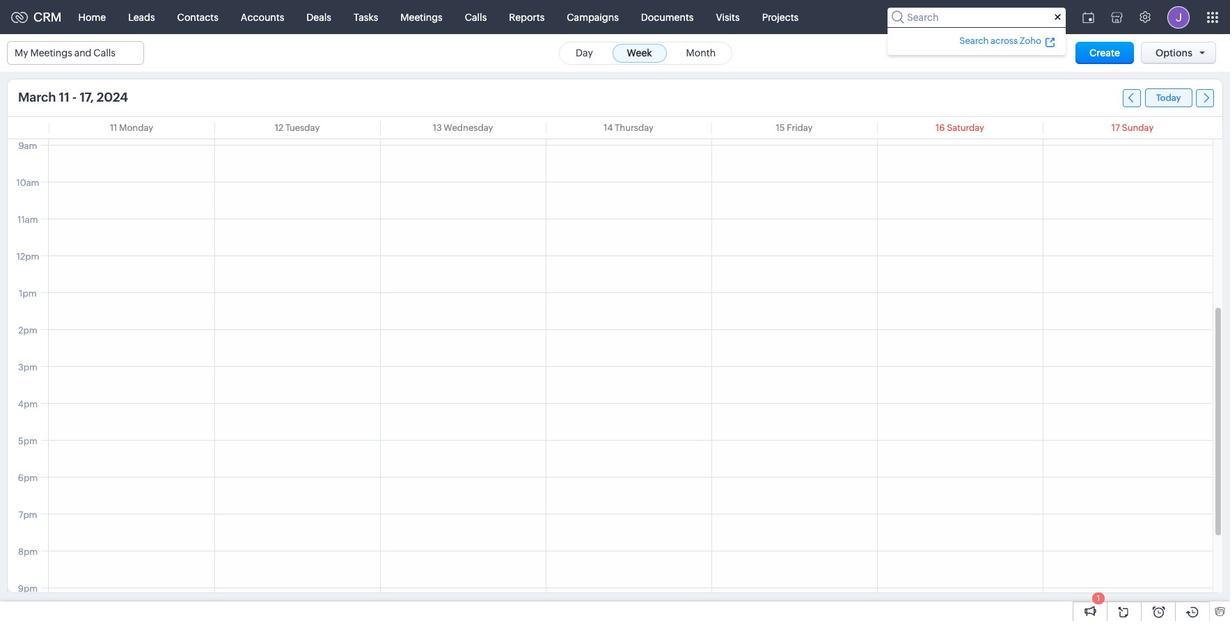 Task type: describe. For each thing, give the bounding box(es) containing it.
9am
[[18, 141, 37, 151]]

6pm
[[18, 473, 38, 483]]

and
[[74, 47, 92, 58]]

15 friday
[[776, 123, 813, 133]]

campaigns link
[[556, 0, 630, 34]]

accounts
[[241, 11, 284, 23]]

profile image
[[1168, 6, 1190, 28]]

deals link
[[296, 0, 343, 34]]

tuesday
[[286, 123, 320, 133]]

march 11 - 17, 2024
[[18, 90, 128, 104]]

4pm
[[18, 399, 38, 409]]

month
[[686, 47, 716, 58]]

week link
[[613, 44, 667, 62]]

search across zoho
[[960, 35, 1042, 46]]

8pm
[[18, 547, 38, 557]]

visits
[[716, 11, 740, 23]]

2024
[[97, 90, 128, 104]]

logo image
[[11, 11, 28, 23]]

day
[[576, 47, 593, 58]]

17,
[[80, 90, 94, 104]]

calendar image
[[1083, 11, 1095, 23]]

1
[[1097, 594, 1100, 602]]

month link
[[672, 44, 731, 62]]

tasks
[[354, 11, 378, 23]]

sunday
[[1122, 123, 1154, 133]]

visits link
[[705, 0, 751, 34]]

crm link
[[11, 10, 62, 24]]

saturday
[[947, 123, 985, 133]]

day link
[[561, 44, 608, 62]]

contacts
[[177, 11, 219, 23]]

contacts link
[[166, 0, 230, 34]]

-
[[72, 90, 77, 104]]

10am
[[16, 178, 39, 188]]

today link
[[1145, 88, 1193, 107]]

search
[[960, 35, 989, 46]]

13
[[433, 123, 442, 133]]

16
[[936, 123, 945, 133]]

12
[[275, 123, 284, 133]]

wednesday
[[444, 123, 493, 133]]

documents
[[641, 11, 694, 23]]

create menu image
[[1040, 0, 1075, 34]]

15
[[776, 123, 785, 133]]

deals
[[307, 11, 331, 23]]

home link
[[67, 0, 117, 34]]

1 horizontal spatial meetings
[[401, 11, 443, 23]]

monday
[[119, 123, 153, 133]]

Search field
[[888, 7, 1066, 27]]

projects link
[[751, 0, 810, 34]]

options
[[1156, 47, 1193, 58]]

12pm
[[16, 251, 39, 262]]

campaigns
[[567, 11, 619, 23]]



Task type: vqa. For each thing, say whether or not it's contained in the screenshot.
'Create Menu' element
no



Task type: locate. For each thing, give the bounding box(es) containing it.
3pm
[[18, 362, 38, 373]]

0 vertical spatial 11
[[59, 90, 70, 104]]

calls
[[465, 11, 487, 23], [94, 47, 116, 58]]

11am
[[18, 214, 38, 225]]

11 left monday
[[110, 123, 117, 133]]

5pm
[[18, 436, 38, 446]]

calls link
[[454, 0, 498, 34]]

profile element
[[1160, 0, 1199, 34]]

17
[[1112, 123, 1120, 133]]

1 horizontal spatial calls
[[465, 11, 487, 23]]

reports
[[509, 11, 545, 23]]

reports link
[[498, 0, 556, 34]]

search across zoho link
[[958, 33, 1058, 48]]

14
[[604, 123, 613, 133]]

week
[[627, 47, 652, 58]]

meetings
[[401, 11, 443, 23], [30, 47, 72, 58]]

leads
[[128, 11, 155, 23]]

calls left reports
[[465, 11, 487, 23]]

my meetings and calls
[[15, 47, 116, 58]]

9pm
[[18, 584, 38, 594]]

1 vertical spatial calls
[[94, 47, 116, 58]]

1 vertical spatial 11
[[110, 123, 117, 133]]

create
[[1090, 47, 1120, 58]]

home
[[78, 11, 106, 23]]

0 horizontal spatial calls
[[94, 47, 116, 58]]

1pm
[[19, 288, 37, 299]]

11 monday
[[110, 123, 153, 133]]

today
[[1157, 93, 1181, 103]]

calls inside calls link
[[465, 11, 487, 23]]

17 sunday
[[1112, 123, 1154, 133]]

leads link
[[117, 0, 166, 34]]

0 vertical spatial calls
[[465, 11, 487, 23]]

my
[[15, 47, 28, 58]]

across
[[991, 35, 1018, 46]]

0 horizontal spatial 11
[[59, 90, 70, 104]]

13 wednesday
[[433, 123, 493, 133]]

tasks link
[[343, 0, 390, 34]]

14 thursday
[[604, 123, 654, 133]]

16 saturday
[[936, 123, 985, 133]]

0 horizontal spatial meetings
[[30, 47, 72, 58]]

11 left -
[[59, 90, 70, 104]]

friday
[[787, 123, 813, 133]]

2pm
[[18, 325, 37, 336]]

documents link
[[630, 0, 705, 34]]

accounts link
[[230, 0, 296, 34]]

zoho
[[1020, 35, 1042, 46]]

projects
[[762, 11, 799, 23]]

11
[[59, 90, 70, 104], [110, 123, 117, 133]]

1 vertical spatial meetings
[[30, 47, 72, 58]]

meetings left calls link
[[401, 11, 443, 23]]

meetings link
[[390, 0, 454, 34]]

1 horizontal spatial 11
[[110, 123, 117, 133]]

7pm
[[18, 510, 37, 520]]

0 vertical spatial meetings
[[401, 11, 443, 23]]

calls right and
[[94, 47, 116, 58]]

crm
[[33, 10, 62, 24]]

thursday
[[615, 123, 654, 133]]

meetings right my
[[30, 47, 72, 58]]

12 tuesday
[[275, 123, 320, 133]]

march
[[18, 90, 56, 104]]



